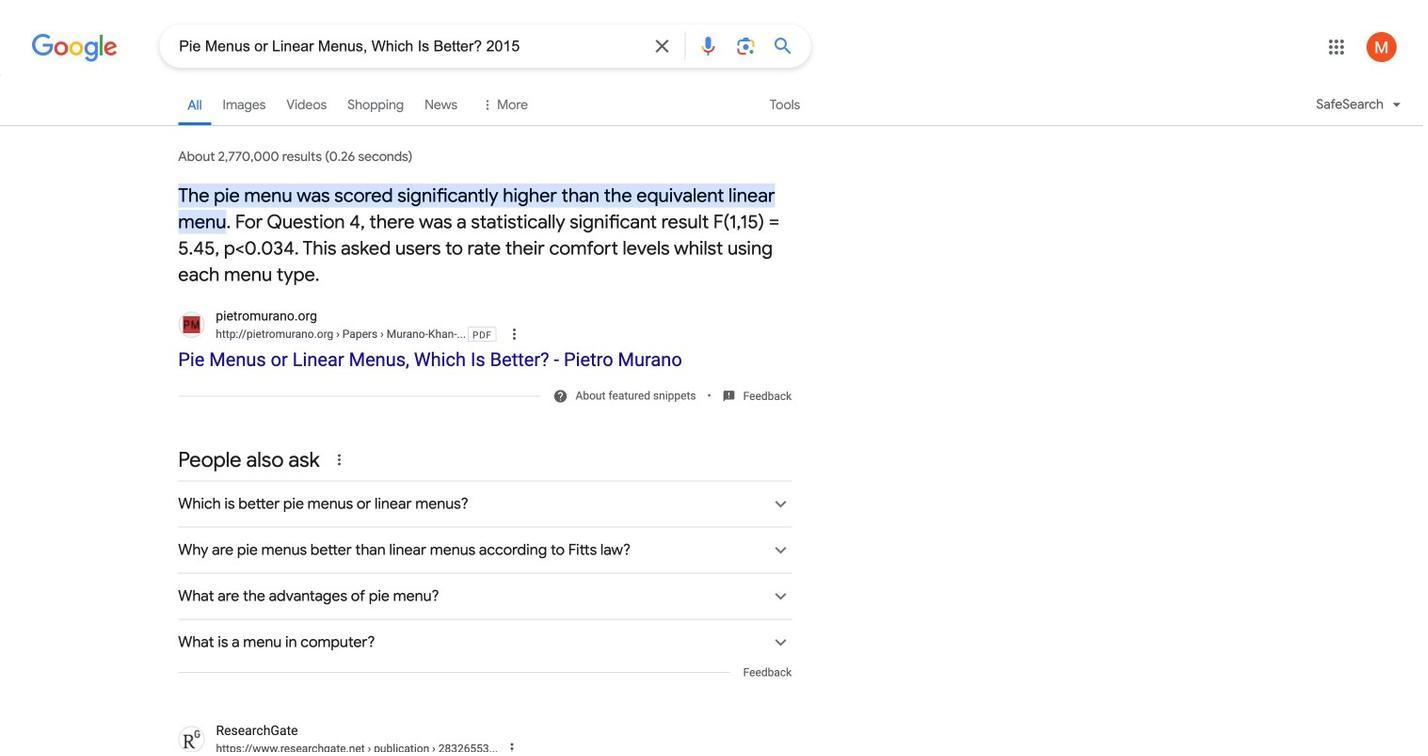 Task type: locate. For each thing, give the bounding box(es) containing it.
google image
[[31, 34, 118, 62]]

navigation
[[0, 83, 1423, 136]]

None text field
[[216, 326, 466, 343], [333, 328, 466, 341], [216, 326, 466, 343], [333, 328, 466, 341]]

None text field
[[216, 740, 498, 752], [365, 742, 498, 752], [216, 740, 498, 752], [365, 742, 498, 752]]

search by image image
[[734, 35, 757, 57]]

None search field
[[0, 24, 811, 68]]

search by voice image
[[697, 35, 719, 57]]



Task type: describe. For each thing, give the bounding box(es) containing it.
Search text field
[[179, 36, 639, 59]]



Task type: vqa. For each thing, say whether or not it's contained in the screenshot.
Google Maps element
no



